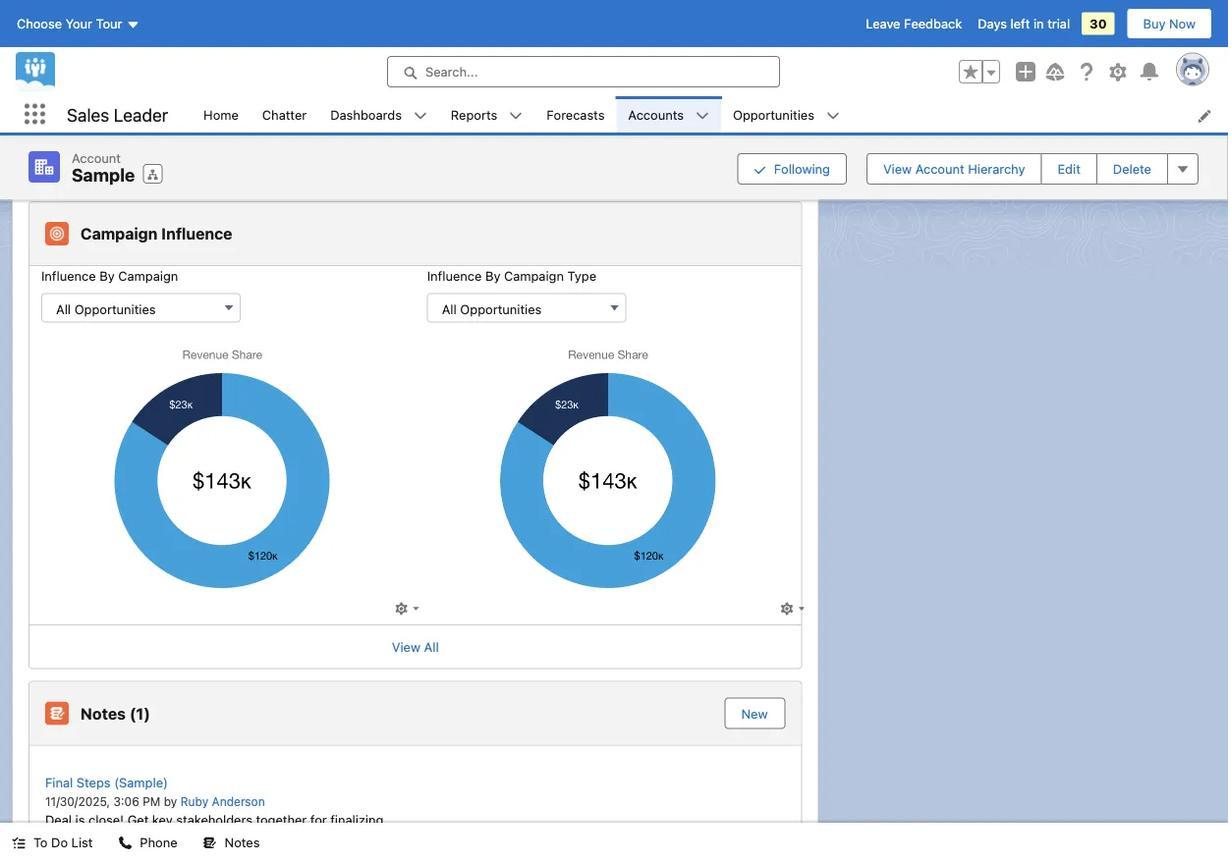 Task type: vqa. For each thing, say whether or not it's contained in the screenshot.
"name"
yes



Task type: describe. For each thing, give the bounding box(es) containing it.
view for view all
[[392, 640, 421, 654]]

with
[[242, 851, 267, 863]]

budgeted cost in campaign element
[[570, 48, 754, 80]]

by for influence by campaign type
[[485, 268, 501, 283]]

30
[[1090, 16, 1107, 31]]

sales
[[67, 104, 109, 125]]

opportunities inside list item
[[733, 107, 815, 122]]

feedback
[[904, 16, 962, 31]]

to
[[33, 836, 48, 851]]

influence for influence by campaign type
[[427, 268, 482, 283]]

days left in trial
[[978, 16, 1070, 31]]

dashboards
[[330, 107, 402, 122]]

following button
[[738, 153, 847, 185]]

choose your tour button
[[16, 8, 141, 39]]

signing
[[71, 832, 114, 846]]

influence by campaign type
[[427, 268, 597, 283]]

2 contract from the left
[[328, 832, 378, 846]]

to do list button
[[0, 824, 105, 863]]

hierarchy
[[968, 161, 1025, 176]]

text default image inside dashboards list item
[[414, 109, 427, 123]]

edit button
[[1041, 153, 1098, 185]]

together
[[256, 813, 307, 827]]

tour
[[96, 16, 122, 31]]

up
[[172, 851, 187, 863]]

text default image inside to do list button
[[12, 837, 26, 851]]

dashboards list item
[[319, 96, 439, 133]]

by
[[164, 795, 177, 809]]

cost
[[643, 56, 672, 71]]

ruby anderson link
[[181, 795, 265, 809]]

email
[[191, 88, 222, 103]]

1 vertical spatial (sample)
[[218, 121, 272, 135]]

date
[[433, 56, 463, 71]]

view all link
[[392, 640, 439, 654]]

reports list item
[[439, 96, 535, 133]]

dashboards link
[[319, 96, 414, 133]]

11/30/2025,
[[45, 795, 110, 809]]

opportunities for influence by campaign type
[[460, 302, 542, 316]]

search...
[[426, 64, 478, 79]]

type element
[[210, 48, 390, 80]]

sales leader
[[67, 104, 168, 125]]

list
[[71, 836, 93, 851]]

all for influence by campaign type
[[442, 302, 457, 316]]

choose
[[17, 16, 62, 31]]

0 vertical spatial final
[[45, 776, 73, 790]]

campaigns
[[81, 7, 166, 25]]

do
[[51, 836, 68, 851]]

revision
[[175, 832, 224, 846]]

days
[[978, 16, 1007, 31]]

and
[[45, 832, 67, 846]]

home
[[204, 107, 239, 122]]

in for left
[[1034, 16, 1044, 31]]

key
[[152, 813, 173, 827]]

$45,000
[[578, 121, 629, 136]]

contract.
[[117, 832, 171, 846]]

your
[[66, 16, 92, 31]]

text default image inside reports list item
[[509, 109, 523, 123]]

edit
[[1058, 161, 1081, 176]]

accounts
[[628, 107, 684, 122]]

view account hierarchy
[[883, 161, 1025, 176]]

$16,000
[[578, 88, 627, 103]]

customer conference event (sample)
[[47, 121, 272, 135]]

finalizing
[[330, 813, 384, 827]]

view for view account hierarchy
[[883, 161, 912, 176]]

new button
[[726, 699, 784, 729]]

search... button
[[387, 56, 780, 87]]

final steps (sample) 11/30/2025, 3:06 pm by ruby anderson deal is close! get key stakeholders together for finalizing and signing contract. revision to contract final contract review from sam set up meeting with salesforce
[[45, 776, 384, 863]]

salesforce
[[270, 851, 333, 863]]

influence by campaign
[[41, 268, 178, 283]]

-
[[181, 88, 187, 103]]

list containing home
[[192, 96, 1228, 133]]

0 horizontal spatial account
[[72, 150, 121, 165]]

following
[[774, 161, 830, 176]]

delete
[[1113, 161, 1152, 176]]

forecasts link
[[535, 96, 617, 133]]

invite
[[226, 88, 258, 103]]

conference for event
[[109, 121, 178, 135]]

new
[[742, 706, 768, 721]]

customer for customer conference event (sample)
[[47, 121, 105, 135]]

campaign influence
[[81, 224, 232, 243]]

1 horizontal spatial type
[[568, 268, 597, 283]]

review
[[45, 851, 84, 863]]

to do list
[[33, 836, 93, 851]]

name
[[112, 56, 149, 71]]

buy now
[[1144, 16, 1196, 31]]

phone
[[140, 836, 178, 851]]

anderson
[[212, 795, 265, 809]]

influence inside campaign influence link
[[161, 224, 232, 243]]



Task type: locate. For each thing, give the bounding box(es) containing it.
1 horizontal spatial notes
[[225, 836, 260, 851]]

0 vertical spatial view
[[883, 161, 912, 176]]

1 conference from the top
[[109, 88, 178, 103]]

view account hierarchy button
[[867, 153, 1042, 185]]

leader
[[114, 104, 168, 125]]

1 vertical spatial conference
[[109, 121, 178, 135]]

all opportunities
[[56, 302, 156, 316], [442, 302, 542, 316]]

0 vertical spatial conference
[[109, 88, 178, 103]]

event down the invite
[[218, 121, 251, 136]]

contract down 'finalizing'
[[328, 832, 378, 846]]

1 vertical spatial view
[[392, 640, 421, 654]]

account
[[72, 150, 121, 165], [916, 161, 965, 176]]

0 horizontal spatial opportunities
[[74, 302, 156, 316]]

1 vertical spatial in
[[676, 56, 687, 71]]

0 horizontal spatial view
[[392, 640, 421, 654]]

budgeted cost in campaign
[[578, 56, 754, 71]]

opportunities down influence by campaign type
[[460, 302, 542, 316]]

(sample) up pm
[[114, 776, 168, 790]]

0 horizontal spatial all opportunities
[[56, 302, 156, 316]]

0 vertical spatial customer
[[47, 88, 105, 103]]

event down email
[[181, 121, 214, 135]]

2 all opportunities button from the left
[[427, 293, 627, 323]]

from
[[87, 851, 115, 863]]

notes inside notes button
[[225, 836, 260, 851]]

text default image left to on the bottom left
[[12, 837, 26, 851]]

2 horizontal spatial all
[[442, 302, 457, 316]]

notes (1)
[[81, 704, 150, 723]]

customer conference event (sample) link
[[47, 119, 272, 139]]

group
[[959, 60, 1000, 84]]

0 horizontal spatial notes
[[81, 704, 126, 723]]

customer for customer conference - email invite (sample)
[[47, 88, 105, 103]]

1 customer from the top
[[47, 88, 105, 103]]

1 horizontal spatial contract
[[328, 832, 378, 846]]

conference for -
[[109, 88, 178, 103]]

opportunities up following button
[[733, 107, 815, 122]]

campaign influence link
[[81, 224, 240, 244]]

customer up sample
[[47, 121, 105, 135]]

customer
[[47, 88, 105, 103], [47, 121, 105, 135]]

in right left
[[1034, 16, 1044, 31]]

(sample)
[[262, 88, 315, 103], [218, 121, 272, 135], [114, 776, 168, 790]]

1 vertical spatial customer
[[47, 121, 105, 135]]

opportunities
[[733, 107, 815, 122], [74, 302, 156, 316], [460, 302, 542, 316]]

view
[[883, 161, 912, 176], [392, 640, 421, 654]]

final
[[45, 776, 73, 790], [297, 832, 325, 846]]

(sample) down the invite
[[218, 121, 272, 135]]

0 horizontal spatial event
[[181, 121, 214, 135]]

2 by from the left
[[485, 268, 501, 283]]

1 horizontal spatial all opportunities
[[442, 302, 542, 316]]

notes button
[[191, 824, 272, 863]]

in
[[1034, 16, 1044, 31], [676, 56, 687, 71]]

text default image inside notes button
[[203, 837, 217, 851]]

opportunities list item
[[721, 96, 852, 133]]

notes left "(1)"
[[81, 704, 126, 723]]

1 horizontal spatial all opportunities button
[[427, 293, 627, 323]]

forecasts
[[547, 107, 605, 122]]

all opportunities button for influence by campaign type
[[427, 293, 627, 323]]

0 vertical spatial in
[[1034, 16, 1044, 31]]

1 horizontal spatial account
[[916, 161, 965, 176]]

1 horizontal spatial in
[[1034, 16, 1044, 31]]

delete button
[[1097, 153, 1169, 185]]

all opportunities for influence by campaign type
[[442, 302, 542, 316]]

by
[[99, 268, 115, 283], [485, 268, 501, 283]]

0 vertical spatial type
[[218, 56, 249, 71]]

(sample) up chatter
[[262, 88, 315, 103]]

get
[[127, 813, 149, 827]]

2 horizontal spatial opportunities
[[733, 107, 815, 122]]

leave feedback link
[[866, 16, 962, 31]]

0 vertical spatial notes
[[81, 704, 126, 723]]

opportunities link
[[721, 96, 826, 133]]

1 horizontal spatial final
[[297, 832, 325, 846]]

customer conference - email invite (sample) link
[[47, 86, 315, 106]]

all opportunities down the "influence by campaign"
[[56, 302, 156, 316]]

contract
[[243, 832, 293, 846], [328, 832, 378, 846]]

buy
[[1144, 16, 1166, 31]]

close!
[[88, 813, 124, 827]]

conference up leader
[[109, 88, 178, 103]]

buy now button
[[1127, 8, 1213, 39]]

accounts link
[[617, 96, 696, 133]]

text default image right reports
[[509, 109, 523, 123]]

sample
[[72, 165, 135, 186]]

reports link
[[439, 96, 509, 133]]

2 all opportunities from the left
[[442, 302, 542, 316]]

final up the '11/30/2025,'
[[45, 776, 73, 790]]

phone button
[[107, 824, 189, 863]]

0 horizontal spatial contract
[[243, 832, 293, 846]]

in for cost
[[676, 56, 687, 71]]

accounts list item
[[617, 96, 721, 133]]

account inside button
[[916, 161, 965, 176]]

1 all opportunities button from the left
[[41, 293, 241, 323]]

1 horizontal spatial event
[[218, 121, 251, 136]]

all opportunities down influence by campaign type
[[442, 302, 542, 316]]

1 all opportunities from the left
[[56, 302, 156, 316]]

3:06
[[114, 795, 139, 809]]

list
[[192, 96, 1228, 133]]

customer up sales
[[47, 88, 105, 103]]

steps
[[77, 776, 111, 790]]

all opportunities button down the "influence by campaign"
[[41, 293, 241, 323]]

notes up with
[[225, 836, 260, 851]]

pm
[[143, 795, 160, 809]]

1 horizontal spatial all
[[424, 640, 439, 654]]

notes for notes (1)
[[81, 704, 126, 723]]

text default image
[[118, 837, 132, 851]]

2 customer from the top
[[47, 121, 105, 135]]

chatter
[[262, 107, 307, 122]]

final up salesforce on the left
[[297, 832, 325, 846]]

1 by from the left
[[99, 268, 115, 283]]

text default image up meeting
[[203, 837, 217, 851]]

trial
[[1048, 16, 1070, 31]]

campaign
[[45, 56, 109, 71], [690, 56, 754, 71], [81, 224, 158, 243], [118, 268, 178, 283], [504, 268, 564, 283]]

0 horizontal spatial in
[[676, 56, 687, 71]]

home link
[[192, 96, 250, 133]]

2 vertical spatial (sample)
[[114, 776, 168, 790]]

contract up with
[[243, 832, 293, 846]]

0 horizontal spatial all opportunities button
[[41, 293, 241, 323]]

chatter link
[[250, 96, 319, 133]]

start date element
[[390, 48, 570, 80]]

1 vertical spatial type
[[568, 268, 597, 283]]

1 vertical spatial final
[[297, 832, 325, 846]]

all opportunities button down influence by campaign type
[[427, 293, 627, 323]]

0 horizontal spatial by
[[99, 268, 115, 283]]

0 vertical spatial (sample)
[[262, 88, 315, 103]]

campaigns link
[[81, 6, 197, 26]]

1 horizontal spatial influence
[[161, 224, 232, 243]]

1 horizontal spatial opportunities
[[460, 302, 542, 316]]

start
[[398, 56, 430, 71]]

account down sales
[[72, 150, 121, 165]]

event
[[181, 121, 214, 135], [218, 121, 251, 136]]

text default image down 1/26/2024 at left
[[414, 109, 427, 123]]

stakeholders
[[176, 813, 252, 827]]

ruby
[[181, 795, 209, 809]]

1 horizontal spatial by
[[485, 268, 501, 283]]

2 horizontal spatial influence
[[427, 268, 482, 283]]

type
[[218, 56, 249, 71], [568, 268, 597, 283]]

text default image
[[414, 109, 427, 123], [509, 109, 523, 123], [12, 837, 26, 851], [203, 837, 217, 851]]

view all
[[392, 640, 439, 654]]

0 horizontal spatial type
[[218, 56, 249, 71]]

all opportunities for influence by campaign
[[56, 302, 156, 316]]

customer conference - email invite (sample)
[[47, 88, 315, 103]]

0 horizontal spatial final
[[45, 776, 73, 790]]

by for influence by campaign
[[99, 268, 115, 283]]

in right cost
[[676, 56, 687, 71]]

all for influence by campaign
[[56, 302, 71, 316]]

4/23/2024
[[398, 121, 460, 136]]

choose your tour
[[17, 16, 122, 31]]

leave
[[866, 16, 901, 31]]

budgeted
[[578, 56, 640, 71]]

is
[[75, 813, 85, 827]]

notes for notes
[[225, 836, 260, 851]]

account left the hierarchy in the top of the page
[[916, 161, 965, 176]]

1 vertical spatial notes
[[225, 836, 260, 851]]

opportunities down the "influence by campaign"
[[74, 302, 156, 316]]

2 conference from the top
[[109, 121, 178, 135]]

reports
[[451, 107, 497, 122]]

all opportunities button for influence by campaign
[[41, 293, 241, 323]]

1 horizontal spatial view
[[883, 161, 912, 176]]

0 horizontal spatial influence
[[41, 268, 96, 283]]

view inside button
[[883, 161, 912, 176]]

deal
[[45, 813, 72, 827]]

campaign name element
[[29, 48, 210, 80]]

start date
[[398, 56, 463, 71]]

all
[[56, 302, 71, 316], [442, 302, 457, 316], [424, 640, 439, 654]]

influence for influence by campaign
[[41, 268, 96, 283]]

leave feedback
[[866, 16, 962, 31]]

set
[[148, 851, 168, 863]]

(sample) inside final steps (sample) 11/30/2025, 3:06 pm by ruby anderson deal is close! get key stakeholders together for finalizing and signing contract. revision to contract final contract review from sam set up meeting with salesforce
[[114, 776, 168, 790]]

(1)
[[130, 704, 150, 723]]

conference down customer conference - email invite (sample) link
[[109, 121, 178, 135]]

left
[[1011, 16, 1030, 31]]

1/26/2024
[[398, 88, 458, 103]]

now
[[1170, 16, 1196, 31]]

0 horizontal spatial all
[[56, 302, 71, 316]]

campaign name
[[45, 56, 149, 71]]

1 contract from the left
[[243, 832, 293, 846]]

sam
[[119, 851, 145, 863]]

opportunities for influence by campaign
[[74, 302, 156, 316]]



